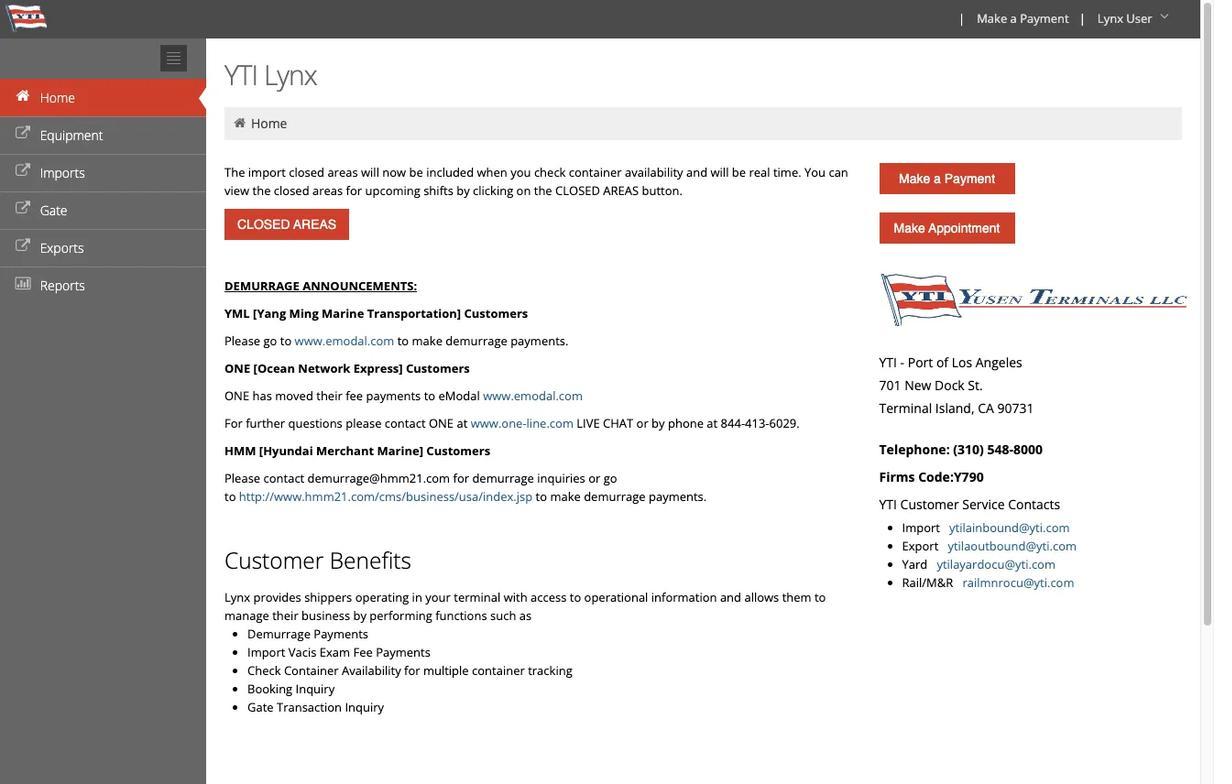 Task type: vqa. For each thing, say whether or not it's contained in the screenshot.


Task type: locate. For each thing, give the bounding box(es) containing it.
or right the inquiries in the bottom of the page
[[589, 470, 601, 487]]

button.
[[642, 182, 683, 199]]

0 vertical spatial and
[[687, 164, 708, 181]]

imports
[[40, 164, 85, 182]]

customers for hmm [hyundai merchant marine] customers
[[427, 443, 491, 459]]

0 vertical spatial lynx
[[1098, 10, 1124, 27]]

their left fee
[[316, 388, 343, 404]]

please down yml
[[225, 333, 260, 349]]

1 horizontal spatial for
[[404, 663, 420, 679]]

inquiry down the container
[[296, 681, 335, 698]]

for inside lynx provides shippers operating in your terminal with access to operational information and allows them to manage their business by performing functions such as demurrage payments import vacis exam fee payments check container availability for multiple container tracking booking inquiry gate transaction inquiry
[[404, 663, 420, 679]]

customers up emodal
[[406, 360, 470, 377]]

one down emodal
[[429, 415, 454, 432]]

www.one-line.com link
[[471, 415, 574, 432]]

angle down image
[[1156, 10, 1174, 23]]

2 please from the top
[[225, 470, 260, 487]]

0 vertical spatial customer
[[901, 496, 960, 513]]

check
[[248, 663, 281, 679]]

1 vertical spatial or
[[589, 470, 601, 487]]

1 horizontal spatial |
[[1080, 10, 1086, 27]]

1 will from the left
[[361, 164, 379, 181]]

moved
[[275, 388, 313, 404]]

1 vertical spatial container
[[472, 663, 525, 679]]

demurrage announcements:
[[225, 278, 417, 294]]

yti up home icon
[[225, 56, 258, 94]]

for left upcoming
[[346, 182, 362, 199]]

closed
[[556, 182, 600, 199]]

2 vertical spatial yti
[[880, 496, 897, 513]]

1 please from the top
[[225, 333, 260, 349]]

www.emodal.com link down marine
[[295, 333, 395, 349]]

0 vertical spatial www.emodal.com link
[[295, 333, 395, 349]]

1 horizontal spatial import
[[903, 520, 947, 536]]

demurrage down the inquiries in the bottom of the page
[[584, 489, 646, 505]]

0 horizontal spatial by
[[353, 608, 367, 624]]

1 horizontal spatial and
[[720, 589, 742, 606]]

emodal
[[439, 388, 480, 404]]

customers right transportation] on the top left
[[464, 305, 528, 322]]

payment left the lynx user
[[1021, 10, 1070, 27]]

demurrage up emodal
[[446, 333, 508, 349]]

hmm
[[225, 443, 256, 459]]

1 horizontal spatial go
[[604, 470, 618, 487]]

will left now
[[361, 164, 379, 181]]

0 vertical spatial payments.
[[511, 333, 569, 349]]

container left the tracking
[[472, 663, 525, 679]]

network
[[298, 360, 351, 377]]

yti left -
[[880, 354, 897, 371]]

go inside please contact demurrage@hmm21.com for demurrage inquiries or go to
[[604, 470, 618, 487]]

one
[[225, 360, 250, 377], [225, 388, 249, 404], [429, 415, 454, 432]]

0 vertical spatial make
[[412, 333, 443, 349]]

angeles
[[976, 354, 1023, 371]]

0 horizontal spatial container
[[472, 663, 525, 679]]

imports link
[[0, 154, 206, 192]]

please down hmm
[[225, 470, 260, 487]]

1 horizontal spatial gate
[[248, 699, 274, 716]]

0 vertical spatial please
[[225, 333, 260, 349]]

0 horizontal spatial www.emodal.com
[[295, 333, 395, 349]]

customer benefits
[[225, 545, 412, 576]]

check
[[534, 164, 566, 181]]

home link up equipment
[[0, 79, 206, 116]]

make a payment
[[977, 10, 1070, 27], [899, 171, 996, 186]]

now
[[383, 164, 406, 181]]

contacts
[[1009, 496, 1061, 513]]

yml [yang ming marine transportation] customers
[[225, 305, 528, 322]]

1 vertical spatial a
[[934, 171, 941, 186]]

and left allows
[[720, 589, 742, 606]]

0 horizontal spatial and
[[687, 164, 708, 181]]

1 horizontal spatial container
[[569, 164, 622, 181]]

go down [yang
[[264, 333, 277, 349]]

payment up appointment
[[945, 171, 996, 186]]

1 external link image from the top
[[14, 127, 32, 140]]

one left has
[[225, 388, 249, 404]]

0 horizontal spatial will
[[361, 164, 379, 181]]

1 vertical spatial make
[[550, 489, 581, 505]]

one left [ocean
[[225, 360, 250, 377]]

home link right home icon
[[251, 115, 287, 132]]

at down emodal
[[457, 415, 468, 432]]

rail/m&r
[[903, 575, 954, 591]]

or inside please contact demurrage@hmm21.com for demurrage inquiries or go to
[[589, 470, 601, 487]]

1 horizontal spatial contact
[[385, 415, 426, 432]]

will left real
[[711, 164, 729, 181]]

0 vertical spatial their
[[316, 388, 343, 404]]

external link image for exports
[[14, 240, 32, 253]]

1 horizontal spatial payment
[[1021, 10, 1070, 27]]

one for one has moved their fee payments to emodal www.emodal.com
[[225, 388, 249, 404]]

and right availability
[[687, 164, 708, 181]]

0 horizontal spatial make
[[412, 333, 443, 349]]

lynx
[[1098, 10, 1124, 27], [264, 56, 317, 94], [225, 589, 250, 606]]

their
[[316, 388, 343, 404], [272, 608, 299, 624]]

1 vertical spatial import
[[248, 644, 285, 661]]

0 horizontal spatial home
[[40, 89, 75, 106]]

closed right the import
[[289, 164, 325, 181]]

import up check
[[248, 644, 285, 661]]

container up closed
[[569, 164, 622, 181]]

external link image inside imports link
[[14, 165, 32, 178]]

0 horizontal spatial payment
[[945, 171, 996, 186]]

2 vertical spatial lynx
[[225, 589, 250, 606]]

2 external link image from the top
[[14, 165, 32, 178]]

0 vertical spatial or
[[637, 415, 649, 432]]

and
[[687, 164, 708, 181], [720, 589, 742, 606]]

1 vertical spatial demurrage
[[472, 470, 534, 487]]

access
[[531, 589, 567, 606]]

1 vertical spatial closed
[[274, 182, 309, 199]]

1 horizontal spatial by
[[457, 182, 470, 199]]

please inside please contact demurrage@hmm21.com for demurrage inquiries or go to
[[225, 470, 260, 487]]

1 vertical spatial customer
[[225, 545, 324, 576]]

www.emodal.com link up www.one-line.com link
[[483, 388, 583, 404]]

customers
[[464, 305, 528, 322], [406, 360, 470, 377], [427, 443, 491, 459]]

to down hmm
[[225, 489, 236, 505]]

1 horizontal spatial be
[[732, 164, 746, 181]]

transaction
[[277, 699, 342, 716]]

payments up availability
[[376, 644, 431, 661]]

payments. down phone
[[649, 489, 707, 505]]

lynx for user
[[1098, 10, 1124, 27]]

0 horizontal spatial contact
[[264, 470, 305, 487]]

1 horizontal spatial customer
[[901, 496, 960, 513]]

demurrage up http://www.hmm21.com/cms/business/usa/index.jsp to make demurrage payments.
[[472, 470, 534, 487]]

equipment
[[40, 127, 103, 144]]

customer down the firms code:y790
[[901, 496, 960, 513]]

by
[[457, 182, 470, 199], [652, 415, 665, 432], [353, 608, 367, 624]]

lynx inside lynx provides shippers operating in your terminal with access to operational information and allows them to manage their business by performing functions such as demurrage payments import vacis exam fee payments check container availability for multiple container tracking booking inquiry gate transaction inquiry
[[225, 589, 250, 606]]

announcements:
[[303, 278, 417, 294]]

lynx provides shippers operating in your terminal with access to operational information and allows them to manage their business by performing functions such as demurrage payments import vacis exam fee payments check container availability for multiple container tracking booking inquiry gate transaction inquiry
[[225, 589, 826, 716]]

port
[[908, 354, 934, 371]]

2 vertical spatial for
[[404, 663, 420, 679]]

areas left upcoming
[[313, 182, 343, 199]]

external link image inside 'exports' link
[[14, 240, 32, 253]]

by inside lynx provides shippers operating in your terminal with access to operational information and allows them to manage their business by performing functions such as demurrage payments import vacis exam fee payments check container availability for multiple container tracking booking inquiry gate transaction inquiry
[[353, 608, 367, 624]]

548-
[[988, 441, 1014, 458]]

4 external link image from the top
[[14, 240, 32, 253]]

gate
[[40, 202, 67, 219], [248, 699, 274, 716]]

yml
[[225, 305, 250, 322]]

0 vertical spatial go
[[264, 333, 277, 349]]

performing
[[370, 608, 433, 624]]

areas
[[328, 164, 358, 181], [313, 182, 343, 199]]

2 be from the left
[[732, 164, 746, 181]]

None submit
[[225, 209, 349, 240]]

www.emodal.com link for to make demurrage payments.
[[295, 333, 395, 349]]

0 vertical spatial yti
[[225, 56, 258, 94]]

make appointment link
[[880, 213, 1015, 244]]

marine
[[322, 305, 364, 322]]

payments
[[314, 626, 369, 643], [376, 644, 431, 661]]

you
[[805, 164, 826, 181]]

contact down [hyundai
[[264, 470, 305, 487]]

1 be from the left
[[409, 164, 423, 181]]

1 vertical spatial payments
[[376, 644, 431, 661]]

payments. up line.com
[[511, 333, 569, 349]]

0 vertical spatial container
[[569, 164, 622, 181]]

demurrage
[[225, 278, 300, 294]]

0 vertical spatial a
[[1011, 10, 1017, 27]]

contact down one has moved their fee payments to emodal www.emodal.com
[[385, 415, 426, 432]]

live
[[577, 415, 600, 432]]

0 vertical spatial payment
[[1021, 10, 1070, 27]]

www.emodal.com
[[295, 333, 395, 349], [483, 388, 583, 404]]

closed down the import
[[274, 182, 309, 199]]

please
[[346, 415, 382, 432]]

2 the from the left
[[534, 182, 552, 199]]

home right home image
[[40, 89, 75, 106]]

their up demurrage
[[272, 608, 299, 624]]

1 horizontal spatial the
[[534, 182, 552, 199]]

go right the inquiries in the bottom of the page
[[604, 470, 618, 487]]

2 vertical spatial by
[[353, 608, 367, 624]]

availability
[[342, 663, 401, 679]]

1 the from the left
[[253, 182, 271, 199]]

1 horizontal spatial home
[[251, 115, 287, 132]]

0 horizontal spatial or
[[589, 470, 601, 487]]

0 horizontal spatial the
[[253, 182, 271, 199]]

exam
[[320, 644, 350, 661]]

gate up exports
[[40, 202, 67, 219]]

the import closed areas will now be included when you check container availability and will be real time.  you can view the closed areas for upcoming shifts by clicking on the closed areas button.
[[225, 164, 849, 199]]

1 vertical spatial inquiry
[[345, 699, 384, 716]]

has
[[253, 388, 272, 404]]

to
[[280, 333, 292, 349], [398, 333, 409, 349], [424, 388, 436, 404], [225, 489, 236, 505], [536, 489, 547, 505], [570, 589, 581, 606], [815, 589, 826, 606]]

tracking
[[528, 663, 573, 679]]

0 vertical spatial payments
[[314, 626, 369, 643]]

external link image inside gate link
[[14, 203, 32, 215]]

at left 844-
[[707, 415, 718, 432]]

demurrage@hmm21.com
[[308, 470, 450, 487]]

to up [ocean
[[280, 333, 292, 349]]

home right home icon
[[251, 115, 287, 132]]

a
[[1011, 10, 1017, 27], [934, 171, 941, 186]]

1 vertical spatial go
[[604, 470, 618, 487]]

the right on
[[534, 182, 552, 199]]

gate down booking
[[248, 699, 274, 716]]

telephone: (310) 548-8000
[[880, 441, 1043, 458]]

0 vertical spatial by
[[457, 182, 470, 199]]

for up http://www.hmm21.com/cms/business/usa/index.jsp to make demurrage payments.
[[453, 470, 469, 487]]

for inside please contact demurrage@hmm21.com for demurrage inquiries or go to
[[453, 470, 469, 487]]

external link image for gate
[[14, 203, 32, 215]]

0 vertical spatial customers
[[464, 305, 528, 322]]

new
[[905, 377, 932, 394]]

0 vertical spatial areas
[[328, 164, 358, 181]]

1 vertical spatial for
[[453, 470, 469, 487]]

1 vertical spatial lynx
[[264, 56, 317, 94]]

areas left now
[[328, 164, 358, 181]]

0 vertical spatial one
[[225, 360, 250, 377]]

external link image
[[14, 127, 32, 140], [14, 165, 32, 178], [14, 203, 32, 215], [14, 240, 32, 253]]

1 vertical spatial contact
[[264, 470, 305, 487]]

terminal
[[454, 589, 501, 606]]

0 horizontal spatial be
[[409, 164, 423, 181]]

gate inside lynx provides shippers operating in your terminal with access to operational information and allows them to manage their business by performing functions such as demurrage payments import vacis exam fee payments check container availability for multiple container tracking booking inquiry gate transaction inquiry
[[248, 699, 274, 716]]

the down the import
[[253, 182, 271, 199]]

1 vertical spatial by
[[652, 415, 665, 432]]

service
[[963, 496, 1005, 513]]

by down operating
[[353, 608, 367, 624]]

by left phone
[[652, 415, 665, 432]]

1 horizontal spatial www.emodal.com
[[483, 388, 583, 404]]

be left real
[[732, 164, 746, 181]]

0 horizontal spatial at
[[457, 415, 468, 432]]

1 vertical spatial www.emodal.com
[[483, 388, 583, 404]]

customer up provides
[[225, 545, 324, 576]]

import up export
[[903, 520, 947, 536]]

for further questions please contact one at www.one-line.com live chat or by phone at 844-413-6029.
[[225, 415, 800, 432]]

or
[[637, 415, 649, 432], [589, 470, 601, 487]]

container inside lynx provides shippers operating in your terminal with access to operational information and allows them to manage their business by performing functions such as demurrage payments import vacis exam fee payments check container availability for multiple container tracking booking inquiry gate transaction inquiry
[[472, 663, 525, 679]]

export
[[903, 538, 939, 555]]

2 horizontal spatial for
[[453, 470, 469, 487]]

to down transportation] on the top left
[[398, 333, 409, 349]]

be right now
[[409, 164, 423, 181]]

0 horizontal spatial go
[[264, 333, 277, 349]]

3 external link image from the top
[[14, 203, 32, 215]]

fee
[[346, 388, 363, 404]]

please for please contact demurrage@hmm21.com for demurrage inquiries or go to
[[225, 470, 260, 487]]

1 horizontal spatial at
[[707, 415, 718, 432]]

shifts
[[424, 182, 454, 199]]

0 vertical spatial home
[[40, 89, 75, 106]]

questions
[[288, 415, 343, 432]]

2 vertical spatial demurrage
[[584, 489, 646, 505]]

payment
[[1021, 10, 1070, 27], [945, 171, 996, 186]]

for left 'multiple'
[[404, 663, 420, 679]]

payments up exam
[[314, 626, 369, 643]]

or right chat
[[637, 415, 649, 432]]

1 vertical spatial and
[[720, 589, 742, 606]]

to right them
[[815, 589, 826, 606]]

make down transportation] on the top left
[[412, 333, 443, 349]]

yti inside "yti - port of los angeles 701 new dock st. terminal island, ca 90731"
[[880, 354, 897, 371]]

(310)
[[954, 441, 984, 458]]

yti down firms
[[880, 496, 897, 513]]

railmnrocu@yti.com link
[[963, 575, 1075, 591]]

1 vertical spatial their
[[272, 608, 299, 624]]

1 horizontal spatial will
[[711, 164, 729, 181]]

1 vertical spatial www.emodal.com link
[[483, 388, 583, 404]]

be
[[409, 164, 423, 181], [732, 164, 746, 181]]

0 horizontal spatial |
[[959, 10, 965, 27]]

inquiry down availability
[[345, 699, 384, 716]]

customers up http://www.hmm21.com/cms/business/usa/index.jsp to make demurrage payments.
[[427, 443, 491, 459]]

by down included at the left of page
[[457, 182, 470, 199]]

chat
[[603, 415, 634, 432]]

2 | from the left
[[1080, 10, 1086, 27]]

and inside lynx provides shippers operating in your terminal with access to operational information and allows them to manage their business by performing functions such as demurrage payments import vacis exam fee payments check container availability for multiple container tracking booking inquiry gate transaction inquiry
[[720, 589, 742, 606]]

make down the inquiries in the bottom of the page
[[550, 489, 581, 505]]

import
[[903, 520, 947, 536], [248, 644, 285, 661]]

1 vertical spatial gate
[[248, 699, 274, 716]]

0 vertical spatial gate
[[40, 202, 67, 219]]

ytilayardocu@yti.com link
[[937, 556, 1056, 573]]

customers for one [ocean network express] customers
[[406, 360, 470, 377]]

line.com
[[527, 415, 574, 432]]

www.emodal.com up www.one-line.com link
[[483, 388, 583, 404]]

www.emodal.com down marine
[[295, 333, 395, 349]]

external link image inside equipment link
[[14, 127, 32, 140]]

1 vertical spatial customers
[[406, 360, 470, 377]]



Task type: describe. For each thing, give the bounding box(es) containing it.
island,
[[936, 400, 975, 417]]

1 horizontal spatial payments.
[[649, 489, 707, 505]]

one [ocean network express] customers
[[225, 360, 470, 377]]

to inside please contact demurrage@hmm21.com for demurrage inquiries or go to
[[225, 489, 236, 505]]

2 vertical spatial make
[[894, 221, 926, 236]]

firms code:y790
[[880, 468, 984, 486]]

on
[[517, 182, 531, 199]]

by inside the import closed areas will now be included when you check container availability and will be real time.  you can view the closed areas for upcoming shifts by clicking on the closed areas button.
[[457, 182, 470, 199]]

1 horizontal spatial home link
[[251, 115, 287, 132]]

benefits
[[330, 545, 412, 576]]

1 vertical spatial make a payment
[[899, 171, 996, 186]]

0 horizontal spatial gate
[[40, 202, 67, 219]]

when
[[477, 164, 508, 181]]

and inside the import closed areas will now be included when you check container availability and will be real time.  you can view the closed areas for upcoming shifts by clicking on the closed areas button.
[[687, 164, 708, 181]]

lynx user
[[1098, 10, 1153, 27]]

exports
[[40, 239, 84, 257]]

1 vertical spatial make a payment link
[[880, 163, 1015, 194]]

1 vertical spatial payment
[[945, 171, 996, 186]]

please for please go to www.emodal.com to make demurrage payments.
[[225, 333, 260, 349]]

fee
[[353, 644, 373, 661]]

shippers
[[304, 589, 352, 606]]

external link image for equipment
[[14, 127, 32, 140]]

0 vertical spatial contact
[[385, 415, 426, 432]]

time.
[[774, 164, 802, 181]]

2 vertical spatial one
[[429, 415, 454, 432]]

their inside lynx provides shippers operating in your terminal with access to operational information and allows them to manage their business by performing functions such as demurrage payments import vacis exam fee payments check container availability for multiple container tracking booking inquiry gate transaction inquiry
[[272, 608, 299, 624]]

bar chart image
[[14, 278, 32, 291]]

equipment link
[[0, 116, 206, 154]]

make appointment
[[894, 221, 1001, 236]]

2 will from the left
[[711, 164, 729, 181]]

yti customer service contacts
[[880, 496, 1061, 513]]

www.emodal.com link for one has moved their fee payments to emodal www.emodal.com
[[483, 388, 583, 404]]

0 vertical spatial closed
[[289, 164, 325, 181]]

0 vertical spatial make
[[977, 10, 1008, 27]]

1 horizontal spatial a
[[1011, 10, 1017, 27]]

for inside the import closed areas will now be included when you check container availability and will be real time.  you can view the closed areas for upcoming shifts by clicking on the closed areas button.
[[346, 182, 362, 199]]

demurrage inside please contact demurrage@hmm21.com for demurrage inquiries or go to
[[472, 470, 534, 487]]

view
[[225, 182, 249, 199]]

container inside the import closed areas will now be included when you check container availability and will be real time.  you can view the closed areas for upcoming shifts by clicking on the closed areas button.
[[569, 164, 622, 181]]

marine]
[[377, 443, 424, 459]]

please go to www.emodal.com to make demurrage payments.
[[225, 333, 569, 349]]

ytilainbound@yti.com
[[950, 520, 1070, 536]]

0 horizontal spatial customer
[[225, 545, 324, 576]]

operational
[[584, 589, 649, 606]]

such
[[490, 608, 516, 624]]

container
[[284, 663, 339, 679]]

0 horizontal spatial inquiry
[[296, 681, 335, 698]]

external link image for imports
[[14, 165, 32, 178]]

1 horizontal spatial lynx
[[264, 56, 317, 94]]

90731
[[998, 400, 1035, 417]]

import
[[248, 164, 286, 181]]

yti for yti lynx
[[225, 56, 258, 94]]

yti - port of los angeles 701 new dock st. terminal island, ca 90731
[[880, 354, 1035, 417]]

yti lynx
[[225, 56, 317, 94]]

firms
[[880, 468, 915, 486]]

home image
[[232, 116, 248, 129]]

real
[[749, 164, 771, 181]]

yard
[[903, 556, 928, 573]]

844-
[[721, 415, 745, 432]]

http://www.hmm21.com/cms/business/usa/index.jsp link
[[239, 489, 533, 505]]

your
[[426, 589, 451, 606]]

yti for yti customer service contacts
[[880, 496, 897, 513]]

-
[[901, 354, 905, 371]]

701
[[880, 377, 902, 394]]

0 horizontal spatial a
[[934, 171, 941, 186]]

one for one [ocean network express] customers
[[225, 360, 250, 377]]

1 | from the left
[[959, 10, 965, 27]]

0 horizontal spatial payments
[[314, 626, 369, 643]]

allows
[[745, 589, 780, 606]]

2 at from the left
[[707, 415, 718, 432]]

code:y790
[[919, 468, 984, 486]]

can
[[829, 164, 849, 181]]

merchant
[[316, 443, 374, 459]]

1 horizontal spatial inquiry
[[345, 699, 384, 716]]

telephone:
[[880, 441, 950, 458]]

demurrage
[[248, 626, 311, 643]]

contact inside please contact demurrage@hmm21.com for demurrage inquiries or go to
[[264, 470, 305, 487]]

as
[[520, 608, 532, 624]]

1 at from the left
[[457, 415, 468, 432]]

hmm [hyundai merchant marine] customers
[[225, 443, 491, 459]]

to left emodal
[[424, 388, 436, 404]]

st.
[[968, 377, 983, 394]]

0 vertical spatial make a payment link
[[969, 0, 1076, 39]]

vacis
[[289, 644, 317, 661]]

0 vertical spatial import
[[903, 520, 947, 536]]

1 vertical spatial make
[[899, 171, 931, 186]]

gate link
[[0, 192, 206, 229]]

operating
[[355, 589, 409, 606]]

user
[[1127, 10, 1153, 27]]

1 horizontal spatial make
[[550, 489, 581, 505]]

1 horizontal spatial payments
[[376, 644, 431, 661]]

terminal
[[880, 400, 933, 417]]

manage
[[225, 608, 269, 624]]

2 horizontal spatial by
[[652, 415, 665, 432]]

[yang
[[253, 305, 286, 322]]

1 vertical spatial areas
[[313, 182, 343, 199]]

payments
[[366, 388, 421, 404]]

multiple
[[423, 663, 469, 679]]

provides
[[253, 589, 301, 606]]

ytilaoutbound@yti.com link
[[948, 538, 1077, 555]]

8000
[[1014, 441, 1043, 458]]

for
[[225, 415, 243, 432]]

0 horizontal spatial home link
[[0, 79, 206, 116]]

0 vertical spatial make a payment
[[977, 10, 1070, 27]]

ytilayardocu@yti.com
[[937, 556, 1056, 573]]

[ocean
[[254, 360, 295, 377]]

lynx for provides
[[225, 589, 250, 606]]

dock
[[935, 377, 965, 394]]

ytilainbound@yti.com link
[[950, 520, 1070, 536]]

exports link
[[0, 229, 206, 267]]

railmnrocu@yti.com
[[963, 575, 1075, 591]]

of
[[937, 354, 949, 371]]

further
[[246, 415, 285, 432]]

home image
[[14, 90, 32, 103]]

import inside lynx provides shippers operating in your terminal with access to operational information and allows them to manage their business by performing functions such as demurrage payments import vacis exam fee payments check container availability for multiple container tracking booking inquiry gate transaction inquiry
[[248, 644, 285, 661]]

413-
[[745, 415, 770, 432]]

to down the inquiries in the bottom of the page
[[536, 489, 547, 505]]

please contact demurrage@hmm21.com for demurrage inquiries or go to
[[225, 470, 618, 505]]

1 horizontal spatial or
[[637, 415, 649, 432]]

to right access
[[570, 589, 581, 606]]

express]
[[354, 360, 403, 377]]

you
[[511, 164, 531, 181]]

0 vertical spatial www.emodal.com
[[295, 333, 395, 349]]

http://www.hmm21.com/cms/business/usa/index.jsp
[[239, 489, 533, 505]]

0 vertical spatial demurrage
[[446, 333, 508, 349]]

[hyundai
[[259, 443, 313, 459]]

1 horizontal spatial their
[[316, 388, 343, 404]]

yti for yti - port of los angeles 701 new dock st. terminal island, ca 90731
[[880, 354, 897, 371]]

www.one-
[[471, 415, 527, 432]]

http://www.hmm21.com/cms/business/usa/index.jsp to make demurrage payments.
[[239, 489, 707, 505]]



